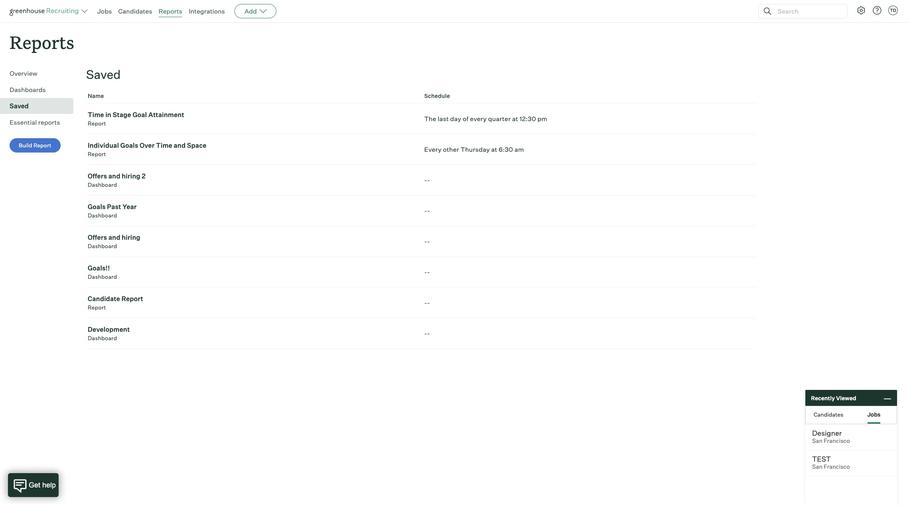 Task type: locate. For each thing, give the bounding box(es) containing it.
candidates down recently viewed
[[814, 412, 844, 418]]

and down goals past year dashboard
[[109, 234, 120, 242]]

quarter
[[489, 115, 511, 123]]

and for offers and hiring
[[109, 234, 120, 242]]

add button
[[235, 4, 277, 18]]

hiring left 2
[[122, 172, 140, 180]]

hiring
[[122, 172, 140, 180], [122, 234, 140, 242]]

at left 6:30
[[492, 146, 498, 154]]

dashboard inside offers and hiring 2 dashboard
[[88, 182, 117, 188]]

reports down greenhouse recruiting image
[[10, 30, 74, 54]]

offers and hiring 2 dashboard
[[88, 172, 146, 188]]

0 vertical spatial and
[[174, 142, 186, 150]]

1 san from the top
[[813, 438, 823, 445]]

2 -- from the top
[[425, 207, 430, 215]]

0 vertical spatial hiring
[[122, 172, 140, 180]]

2 vertical spatial and
[[109, 234, 120, 242]]

offers down goals past year dashboard
[[88, 234, 107, 242]]

greenhouse recruiting image
[[10, 6, 81, 16]]

2 dashboard from the top
[[88, 212, 117, 219]]

year
[[123, 203, 137, 211]]

candidates right jobs link
[[118, 7, 152, 15]]

1 dashboard from the top
[[88, 182, 117, 188]]

francisco inside designer san francisco
[[824, 438, 851, 445]]

viewed
[[837, 395, 857, 402]]

san down designer san francisco
[[813, 464, 823, 471]]

1 horizontal spatial reports
[[159, 7, 183, 15]]

time right the over
[[156, 142, 172, 150]]

0 vertical spatial goals
[[120, 142, 138, 150]]

0 horizontal spatial goals
[[88, 203, 106, 211]]

every other thursday at 6:30 am
[[425, 146, 524, 154]]

development dashboard
[[88, 326, 130, 342]]

dashboard up past
[[88, 182, 117, 188]]

and inside offers and hiring 2 dashboard
[[109, 172, 120, 180]]

1 vertical spatial at
[[492, 146, 498, 154]]

candidates link
[[118, 7, 152, 15]]

0 horizontal spatial saved
[[10, 102, 29, 110]]

offers for offers and hiring 2
[[88, 172, 107, 180]]

5 dashboard from the top
[[88, 335, 117, 342]]

francisco up test san francisco at bottom right
[[824, 438, 851, 445]]

1 vertical spatial san
[[813, 464, 823, 471]]

and left space
[[174, 142, 186, 150]]

dashboard up goals!! on the bottom left
[[88, 243, 117, 250]]

0 vertical spatial jobs
[[97, 7, 112, 15]]

reports right candidates link
[[159, 7, 183, 15]]

report down candidate
[[88, 305, 106, 311]]

6:30
[[499, 146, 514, 154]]

goals past year dashboard
[[88, 203, 137, 219]]

candidates inside tab list
[[814, 412, 844, 418]]

time left "in"
[[88, 111, 104, 119]]

san up "test"
[[813, 438, 823, 445]]

goals!! dashboard
[[88, 265, 117, 281]]

1 vertical spatial hiring
[[122, 234, 140, 242]]

francisco
[[824, 438, 851, 445], [824, 464, 851, 471]]

td
[[891, 8, 897, 13]]

past
[[107, 203, 121, 211]]

at left 12:30
[[513, 115, 519, 123]]

offers and hiring dashboard
[[88, 234, 140, 250]]

2
[[142, 172, 146, 180]]

1 vertical spatial saved
[[10, 102, 29, 110]]

2 hiring from the top
[[122, 234, 140, 242]]

report down the individual
[[88, 151, 106, 158]]

add
[[245, 7, 257, 15]]

hiring down year
[[122, 234, 140, 242]]

integrations link
[[189, 7, 225, 15]]

dashboard
[[88, 182, 117, 188], [88, 212, 117, 219], [88, 243, 117, 250], [88, 274, 117, 281], [88, 335, 117, 342]]

1 horizontal spatial at
[[513, 115, 519, 123]]

1 vertical spatial francisco
[[824, 464, 851, 471]]

and left 2
[[109, 172, 120, 180]]

-- for candidate report
[[425, 299, 430, 307]]

--
[[425, 176, 430, 184], [425, 207, 430, 215], [425, 238, 430, 246], [425, 269, 430, 277], [425, 299, 430, 307], [425, 330, 430, 338]]

the
[[425, 115, 437, 123]]

1 vertical spatial offers
[[88, 234, 107, 242]]

pm
[[538, 115, 548, 123]]

saved up name
[[86, 67, 121, 82]]

1 francisco from the top
[[824, 438, 851, 445]]

0 vertical spatial offers
[[88, 172, 107, 180]]

1 hiring from the top
[[122, 172, 140, 180]]

san for designer
[[813, 438, 823, 445]]

at
[[513, 115, 519, 123], [492, 146, 498, 154]]

overview link
[[10, 69, 70, 78]]

0 vertical spatial reports
[[159, 7, 183, 15]]

report
[[88, 120, 106, 127], [33, 142, 51, 149], [88, 151, 106, 158], [122, 295, 143, 303], [88, 305, 106, 311]]

hiring for offers and hiring 2
[[122, 172, 140, 180]]

tab list
[[806, 407, 897, 425]]

-- for offers and hiring
[[425, 238, 430, 246]]

1 offers from the top
[[88, 172, 107, 180]]

0 horizontal spatial at
[[492, 146, 498, 154]]

francisco for test
[[824, 464, 851, 471]]

jobs
[[97, 7, 112, 15], [868, 412, 881, 418]]

0 vertical spatial san
[[813, 438, 823, 445]]

0 horizontal spatial time
[[88, 111, 104, 119]]

4 -- from the top
[[425, 269, 430, 277]]

1 horizontal spatial candidates
[[814, 412, 844, 418]]

goals inside goals past year dashboard
[[88, 203, 106, 211]]

day
[[451, 115, 462, 123]]

goals
[[120, 142, 138, 150], [88, 203, 106, 211]]

0 horizontal spatial candidates
[[118, 7, 152, 15]]

san inside designer san francisco
[[813, 438, 823, 445]]

time
[[88, 111, 104, 119], [156, 142, 172, 150]]

report right candidate
[[122, 295, 143, 303]]

saved up essential
[[10, 102, 29, 110]]

5 -- from the top
[[425, 299, 430, 307]]

1 horizontal spatial time
[[156, 142, 172, 150]]

12:30
[[520, 115, 536, 123]]

offers inside offers and hiring 2 dashboard
[[88, 172, 107, 180]]

goals inside individual goals over time and space report
[[120, 142, 138, 150]]

and inside "offers and hiring dashboard"
[[109, 234, 120, 242]]

0 vertical spatial saved
[[86, 67, 121, 82]]

0 vertical spatial candidates
[[118, 7, 152, 15]]

saved
[[86, 67, 121, 82], [10, 102, 29, 110]]

0 horizontal spatial reports
[[10, 30, 74, 54]]

3 -- from the top
[[425, 238, 430, 246]]

dashboard down past
[[88, 212, 117, 219]]

6 -- from the top
[[425, 330, 430, 338]]

the last day of every quarter at 12:30 pm
[[425, 115, 548, 123]]

other
[[443, 146, 460, 154]]

time in stage goal attainment report
[[88, 111, 184, 127]]

1 horizontal spatial goals
[[120, 142, 138, 150]]

designer
[[813, 429, 843, 438]]

san
[[813, 438, 823, 445], [813, 464, 823, 471]]

1 vertical spatial goals
[[88, 203, 106, 211]]

overview
[[10, 70, 37, 77]]

offers for offers and hiring
[[88, 234, 107, 242]]

reports
[[159, 7, 183, 15], [10, 30, 74, 54]]

1 vertical spatial and
[[109, 172, 120, 180]]

build
[[19, 142, 32, 149]]

1 -- from the top
[[425, 176, 430, 184]]

1 vertical spatial jobs
[[868, 412, 881, 418]]

san inside test san francisco
[[813, 464, 823, 471]]

offers down the individual
[[88, 172, 107, 180]]

1 vertical spatial reports
[[10, 30, 74, 54]]

-
[[425, 176, 428, 184], [428, 176, 430, 184], [425, 207, 428, 215], [428, 207, 430, 215], [425, 238, 428, 246], [428, 238, 430, 246], [425, 269, 428, 277], [428, 269, 430, 277], [425, 299, 428, 307], [428, 299, 430, 307], [425, 330, 428, 338], [428, 330, 430, 338]]

1 vertical spatial time
[[156, 142, 172, 150]]

3 dashboard from the top
[[88, 243, 117, 250]]

2 francisco from the top
[[824, 464, 851, 471]]

francisco down designer san francisco
[[824, 464, 851, 471]]

dashboard down development
[[88, 335, 117, 342]]

1 vertical spatial candidates
[[814, 412, 844, 418]]

goals left past
[[88, 203, 106, 211]]

2 offers from the top
[[88, 234, 107, 242]]

recently viewed
[[812, 395, 857, 402]]

2 san from the top
[[813, 464, 823, 471]]

dashboard down goals!! on the bottom left
[[88, 274, 117, 281]]

hiring inside "offers and hiring dashboard"
[[122, 234, 140, 242]]

and
[[174, 142, 186, 150], [109, 172, 120, 180], [109, 234, 120, 242]]

report right build at the top of the page
[[33, 142, 51, 149]]

of
[[463, 115, 469, 123]]

offers inside "offers and hiring dashboard"
[[88, 234, 107, 242]]

report down "in"
[[88, 120, 106, 127]]

and for offers and hiring 2
[[109, 172, 120, 180]]

francisco inside test san francisco
[[824, 464, 851, 471]]

hiring inside offers and hiring 2 dashboard
[[122, 172, 140, 180]]

goals left the over
[[120, 142, 138, 150]]

candidates
[[118, 7, 152, 15], [814, 412, 844, 418]]

offers
[[88, 172, 107, 180], [88, 234, 107, 242]]

4 dashboard from the top
[[88, 274, 117, 281]]

0 vertical spatial francisco
[[824, 438, 851, 445]]

0 vertical spatial time
[[88, 111, 104, 119]]

name
[[88, 93, 104, 99]]



Task type: vqa. For each thing, say whether or not it's contained in the screenshot.
PAST
yes



Task type: describe. For each thing, give the bounding box(es) containing it.
build report
[[19, 142, 51, 149]]

test
[[813, 455, 832, 464]]

reports link
[[159, 7, 183, 15]]

goals!!
[[88, 265, 110, 273]]

attainment
[[148, 111, 184, 119]]

dashboards
[[10, 86, 46, 94]]

hiring for offers and hiring
[[122, 234, 140, 242]]

dashboard inside development dashboard
[[88, 335, 117, 342]]

saved link
[[10, 101, 70, 111]]

dashboards link
[[10, 85, 70, 95]]

individual
[[88, 142, 119, 150]]

am
[[515, 146, 524, 154]]

report inside 'button'
[[33, 142, 51, 149]]

designer san francisco
[[813, 429, 851, 445]]

time inside individual goals over time and space report
[[156, 142, 172, 150]]

jobs link
[[97, 7, 112, 15]]

td button
[[887, 4, 900, 17]]

stage
[[113, 111, 131, 119]]

francisco for designer
[[824, 438, 851, 445]]

essential reports
[[10, 119, 60, 127]]

schedule
[[425, 93, 450, 99]]

over
[[140, 142, 155, 150]]

report inside time in stage goal attainment report
[[88, 120, 106, 127]]

-- for goals past year
[[425, 207, 430, 215]]

-- for offers and hiring 2
[[425, 176, 430, 184]]

test san francisco
[[813, 455, 851, 471]]

1 horizontal spatial jobs
[[868, 412, 881, 418]]

configure image
[[857, 6, 867, 15]]

0 horizontal spatial jobs
[[97, 7, 112, 15]]

tab list containing candidates
[[806, 407, 897, 425]]

thursday
[[461, 146, 490, 154]]

Search text field
[[776, 5, 841, 17]]

build report button
[[10, 139, 61, 153]]

development
[[88, 326, 130, 334]]

goal
[[133, 111, 147, 119]]

space
[[187, 142, 207, 150]]

-- for goals!!
[[425, 269, 430, 277]]

recently
[[812, 395, 836, 402]]

in
[[106, 111, 111, 119]]

-- for development
[[425, 330, 430, 338]]

dashboard inside "offers and hiring dashboard"
[[88, 243, 117, 250]]

essential reports link
[[10, 118, 70, 127]]

reports
[[38, 119, 60, 127]]

candidate
[[88, 295, 120, 303]]

every
[[470, 115, 487, 123]]

last
[[438, 115, 449, 123]]

essential
[[10, 119, 37, 127]]

candidate report report
[[88, 295, 143, 311]]

0 vertical spatial at
[[513, 115, 519, 123]]

integrations
[[189, 7, 225, 15]]

report inside individual goals over time and space report
[[88, 151, 106, 158]]

dashboard inside goals past year dashboard
[[88, 212, 117, 219]]

td button
[[889, 6, 899, 15]]

every
[[425, 146, 442, 154]]

and inside individual goals over time and space report
[[174, 142, 186, 150]]

san for test
[[813, 464, 823, 471]]

individual goals over time and space report
[[88, 142, 207, 158]]

1 horizontal spatial saved
[[86, 67, 121, 82]]

time inside time in stage goal attainment report
[[88, 111, 104, 119]]



